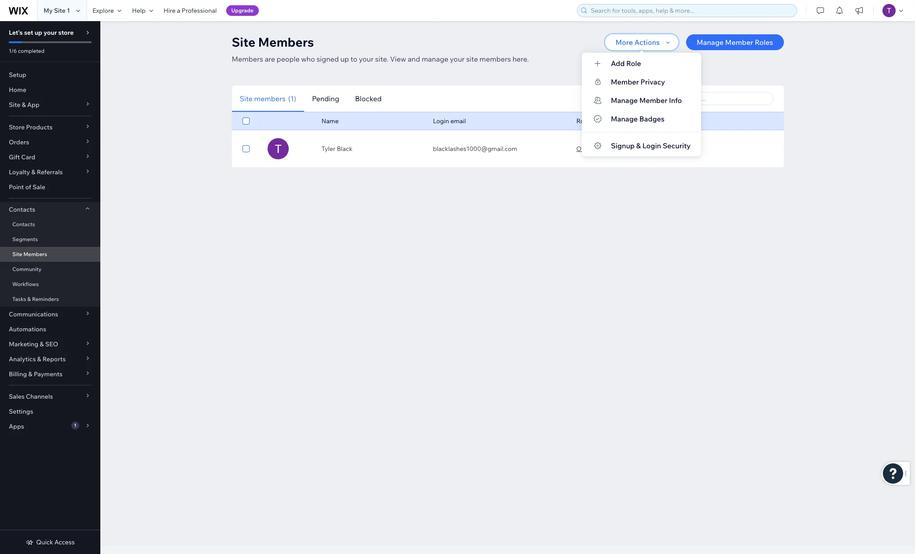 Task type: vqa. For each thing, say whether or not it's contained in the screenshot.
the topmost contacts
yes



Task type: locate. For each thing, give the bounding box(es) containing it.
signup & login security
[[611, 141, 691, 150]]

analytics & reports
[[9, 355, 66, 363]]

0 horizontal spatial your
[[44, 29, 57, 37]]

& right loyalty
[[31, 168, 35, 176]]

0 vertical spatial manage
[[697, 38, 724, 47]]

site
[[466, 55, 478, 63]]

orders
[[9, 138, 29, 146]]

1 right my
[[67, 7, 70, 15]]

seo
[[45, 340, 58, 348]]

your inside sidebar element
[[44, 29, 57, 37]]

& inside marketing & seo 'popup button'
[[40, 340, 44, 348]]

site members up are
[[232, 34, 314, 50]]

sales
[[9, 393, 25, 401]]

&
[[22, 101, 26, 109], [636, 141, 641, 150], [31, 168, 35, 176], [27, 296, 31, 302], [40, 340, 44, 348], [37, 355, 41, 363], [28, 370, 32, 378]]

Search... field
[[679, 92, 770, 105]]

0 vertical spatial login
[[433, 117, 449, 125]]

& inside tasks & reminders link
[[27, 296, 31, 302]]

0 horizontal spatial up
[[35, 29, 42, 37]]

& inside billing & payments "dropdown button"
[[28, 370, 32, 378]]

0 vertical spatial contacts
[[9, 206, 35, 214]]

& left app
[[22, 101, 26, 109]]

& for marketing
[[40, 340, 44, 348]]

workflows
[[12, 281, 39, 288]]

help button
[[127, 0, 158, 21]]

& for tasks
[[27, 296, 31, 302]]

loyalty
[[9, 168, 30, 176]]

0 vertical spatial up
[[35, 29, 42, 37]]

up left to at the top
[[341, 55, 349, 63]]

contacts down point of sale
[[9, 206, 35, 214]]

setup link
[[0, 67, 100, 82]]

sidebar element
[[0, 21, 100, 554]]

site & app
[[9, 101, 39, 109]]

marketing & seo button
[[0, 337, 100, 352]]

login left 14,
[[643, 141, 661, 150]]

tasks & reminders
[[12, 296, 59, 302]]

2 vertical spatial member
[[640, 96, 668, 105]]

your left site
[[450, 55, 465, 63]]

manage up manage badges
[[611, 96, 638, 105]]

manage
[[422, 55, 449, 63]]

2 vertical spatial manage
[[611, 114, 638, 123]]

more actions
[[616, 38, 660, 47]]

contacts button
[[0, 202, 100, 217]]

1 vertical spatial site members
[[12, 251, 47, 258]]

contacts up segments at left top
[[12, 221, 35, 228]]

manage
[[697, 38, 724, 47], [611, 96, 638, 105], [611, 114, 638, 123]]

manage for manage member info
[[611, 96, 638, 105]]

members are people who signed up to your site. view and manage your site members here.
[[232, 55, 529, 63]]

1 horizontal spatial roles
[[755, 38, 773, 47]]

info
[[669, 96, 682, 105]]

billing & payments button
[[0, 367, 100, 382]]

site inside site members link
[[12, 251, 22, 258]]

0 vertical spatial site members
[[232, 34, 314, 50]]

nov
[[656, 145, 668, 153]]

1 horizontal spatial 1
[[74, 423, 76, 428]]

are
[[265, 55, 275, 63]]

up inside sidebar element
[[35, 29, 42, 37]]

communications button
[[0, 307, 100, 322]]

pending button
[[304, 85, 347, 112]]

0 vertical spatial member
[[725, 38, 754, 47]]

& for site
[[22, 101, 26, 109]]

your right to at the top
[[359, 55, 374, 63]]

member for manage member info
[[640, 96, 668, 105]]

& left seo at the bottom
[[40, 340, 44, 348]]

quick access
[[36, 538, 75, 546]]

login
[[433, 117, 449, 125], [643, 141, 661, 150]]

professional
[[182, 7, 217, 15]]

settings link
[[0, 404, 100, 419]]

1 horizontal spatial login
[[643, 141, 661, 150]]

point of sale
[[9, 183, 45, 191]]

pending
[[312, 94, 339, 103]]

0 horizontal spatial members
[[254, 94, 286, 103]]

tab list containing site members
[[232, 85, 504, 112]]

marketing
[[9, 340, 38, 348]]

your
[[44, 29, 57, 37], [359, 55, 374, 63], [450, 55, 465, 63]]

1 horizontal spatial member
[[640, 96, 668, 105]]

to
[[351, 55, 357, 63]]

1 vertical spatial manage
[[611, 96, 638, 105]]

segments
[[12, 236, 38, 243]]

contacts
[[9, 206, 35, 214], [12, 221, 35, 228]]

login
[[670, 117, 684, 125]]

site
[[54, 7, 66, 15], [232, 34, 255, 50], [240, 94, 253, 103], [9, 101, 20, 109], [12, 251, 22, 258]]

sales channels button
[[0, 389, 100, 404]]

security
[[663, 141, 691, 150]]

more
[[616, 38, 633, 47]]

1/6 completed
[[9, 48, 44, 54]]

blocked
[[355, 94, 382, 103]]

members left (1)
[[254, 94, 286, 103]]

sale
[[33, 183, 45, 191]]

2 horizontal spatial member
[[725, 38, 754, 47]]

quick
[[36, 538, 53, 546]]

add role
[[611, 59, 641, 68]]

2 vertical spatial members
[[23, 251, 47, 258]]

add
[[611, 59, 625, 68]]

members up the people
[[258, 34, 314, 50]]

0 vertical spatial 1
[[67, 7, 70, 15]]

member
[[725, 38, 754, 47], [611, 77, 639, 86], [640, 96, 668, 105]]

manage for manage badges
[[611, 114, 638, 123]]

manage down search for tools, apps, help & more... "field" at the top of page
[[697, 38, 724, 47]]

contacts for contacts dropdown button
[[9, 206, 35, 214]]

1 horizontal spatial up
[[341, 55, 349, 63]]

login left email
[[433, 117, 449, 125]]

(1)
[[288, 94, 296, 103]]

filter button
[[605, 92, 644, 105]]

nov 14, 2023
[[656, 145, 693, 153]]

0 vertical spatial members
[[480, 55, 511, 63]]

& for signup
[[636, 141, 641, 150]]

& inside loyalty & referrals popup button
[[31, 168, 35, 176]]

tab list
[[232, 85, 504, 112]]

None checkbox
[[242, 144, 249, 154]]

automations link
[[0, 322, 100, 337]]

contacts inside dropdown button
[[9, 206, 35, 214]]

1 vertical spatial login
[[643, 141, 661, 150]]

let's set up your store
[[9, 29, 74, 37]]

0 horizontal spatial roles
[[577, 117, 592, 125]]

1 down 'settings' link
[[74, 423, 76, 428]]

manage down the filter button on the top right of the page
[[611, 114, 638, 123]]

1 vertical spatial members
[[254, 94, 286, 103]]

& right signup
[[636, 141, 641, 150]]

tyler black
[[322, 145, 353, 153]]

& left reports
[[37, 355, 41, 363]]

access
[[55, 538, 75, 546]]

members
[[480, 55, 511, 63], [254, 94, 286, 103]]

member inside button
[[725, 38, 754, 47]]

members up community on the left top of the page
[[23, 251, 47, 258]]

1 vertical spatial contacts
[[12, 221, 35, 228]]

0 horizontal spatial site members
[[12, 251, 47, 258]]

2023
[[679, 145, 693, 153]]

0 vertical spatial roles
[[755, 38, 773, 47]]

site members up community on the left top of the page
[[12, 251, 47, 258]]

1 vertical spatial 1
[[74, 423, 76, 428]]

1 horizontal spatial site members
[[232, 34, 314, 50]]

& inside site & app 'dropdown button'
[[22, 101, 26, 109]]

1 horizontal spatial your
[[359, 55, 374, 63]]

setup
[[9, 71, 26, 79]]

& right tasks
[[27, 296, 31, 302]]

0 horizontal spatial member
[[611, 77, 639, 86]]

0 horizontal spatial login
[[433, 117, 449, 125]]

1 vertical spatial roles
[[577, 117, 592, 125]]

1 vertical spatial up
[[341, 55, 349, 63]]

& inside analytics & reports popup button
[[37, 355, 41, 363]]

your left store at top
[[44, 29, 57, 37]]

members left are
[[232, 55, 263, 63]]

email
[[451, 117, 466, 125]]

& right the billing
[[28, 370, 32, 378]]

manage inside button
[[697, 38, 724, 47]]

& for loyalty
[[31, 168, 35, 176]]

automations
[[9, 325, 46, 333]]

people
[[277, 55, 300, 63]]

up right set at the top left of page
[[35, 29, 42, 37]]

None checkbox
[[242, 116, 249, 126]]

members
[[258, 34, 314, 50], [232, 55, 263, 63], [23, 251, 47, 258]]

members right site
[[480, 55, 511, 63]]



Task type: describe. For each thing, give the bounding box(es) containing it.
orders button
[[0, 135, 100, 150]]

card
[[21, 153, 35, 161]]

apps
[[9, 423, 24, 431]]

role
[[627, 59, 641, 68]]

of
[[25, 183, 31, 191]]

hire a professional link
[[158, 0, 222, 21]]

manage member roles button
[[686, 34, 784, 50]]

workflows link
[[0, 277, 100, 292]]

1 vertical spatial member
[[611, 77, 639, 86]]

blocked button
[[347, 85, 390, 112]]

my site 1
[[44, 7, 70, 15]]

tyler
[[322, 145, 336, 153]]

member for manage member roles
[[725, 38, 754, 47]]

hire a professional
[[164, 7, 217, 15]]

signed
[[317, 55, 339, 63]]

store products button
[[0, 120, 100, 135]]

& for analytics
[[37, 355, 41, 363]]

view
[[390, 55, 406, 63]]

tasks & reminders link
[[0, 292, 100, 307]]

0 horizontal spatial 1
[[67, 7, 70, 15]]

0 vertical spatial members
[[258, 34, 314, 50]]

completed
[[18, 48, 44, 54]]

referrals
[[37, 168, 63, 176]]

manage for manage member roles
[[697, 38, 724, 47]]

owner
[[577, 145, 596, 153]]

upgrade button
[[226, 5, 259, 16]]

payments
[[34, 370, 63, 378]]

my
[[44, 7, 53, 15]]

home
[[9, 86, 26, 94]]

reminders
[[32, 296, 59, 302]]

upgrade
[[231, 7, 254, 14]]

members inside sidebar element
[[23, 251, 47, 258]]

roles inside button
[[755, 38, 773, 47]]

a
[[177, 7, 180, 15]]

gift
[[9, 153, 20, 161]]

contacts link
[[0, 217, 100, 232]]

more actions button
[[605, 34, 678, 50]]

site.
[[375, 55, 389, 63]]

privacy
[[641, 77, 665, 86]]

community link
[[0, 262, 100, 277]]

here.
[[513, 55, 529, 63]]

manage member info
[[611, 96, 682, 105]]

name
[[322, 117, 339, 125]]

point of sale link
[[0, 180, 100, 195]]

let's
[[9, 29, 23, 37]]

site members link
[[0, 247, 100, 262]]

marketing & seo
[[9, 340, 58, 348]]

loyalty & referrals button
[[0, 165, 100, 180]]

1 inside sidebar element
[[74, 423, 76, 428]]

Search for tools, apps, help & more... field
[[588, 4, 794, 17]]

analytics & reports button
[[0, 352, 100, 367]]

2 horizontal spatial your
[[450, 55, 465, 63]]

who
[[301, 55, 315, 63]]

site & app button
[[0, 97, 100, 112]]

store
[[58, 29, 74, 37]]

set
[[24, 29, 33, 37]]

contacts for contacts link
[[12, 221, 35, 228]]

1 vertical spatial members
[[232, 55, 263, 63]]

community
[[12, 266, 41, 273]]

and
[[408, 55, 420, 63]]

site members inside sidebar element
[[12, 251, 47, 258]]

reports
[[43, 355, 66, 363]]

gift card
[[9, 153, 35, 161]]

signup
[[611, 141, 635, 150]]

1 horizontal spatial members
[[480, 55, 511, 63]]

black
[[337, 145, 353, 153]]

help
[[132, 7, 146, 15]]

hire
[[164, 7, 176, 15]]

point
[[9, 183, 24, 191]]

1/6
[[9, 48, 17, 54]]

site inside tab list
[[240, 94, 253, 103]]

tasks
[[12, 296, 26, 302]]

gift card button
[[0, 150, 100, 165]]

manage member roles
[[697, 38, 773, 47]]

quick access button
[[26, 538, 75, 546]]

filter
[[621, 95, 636, 103]]

tyler black image
[[268, 138, 289, 159]]

actions
[[635, 38, 660, 47]]

explore
[[92, 7, 114, 15]]

site members (1)
[[240, 94, 296, 103]]

settings
[[9, 408, 33, 416]]

store products
[[9, 123, 52, 131]]

site inside site & app 'dropdown button'
[[9, 101, 20, 109]]

communications
[[9, 310, 58, 318]]

login email
[[433, 117, 466, 125]]

billing & payments
[[9, 370, 63, 378]]

& for billing
[[28, 370, 32, 378]]

channels
[[26, 393, 53, 401]]



